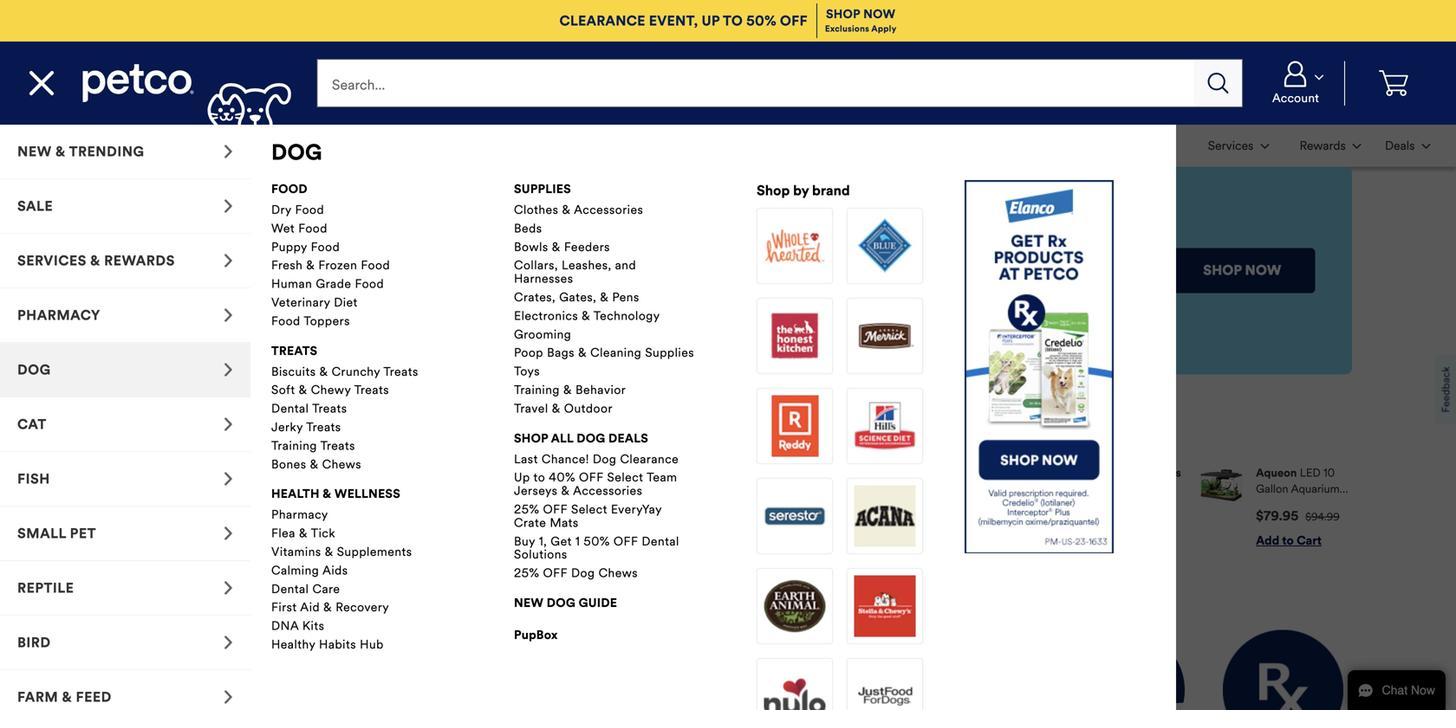 Task type: locate. For each thing, give the bounding box(es) containing it.
off
[[780, 12, 808, 29], [579, 470, 604, 486], [543, 502, 568, 517], [614, 534, 638, 549], [543, 566, 568, 581]]

training up travel
[[514, 383, 560, 398]]

sign for sign in
[[187, 496, 219, 514]]

2 vertical spatial dog
[[547, 596, 576, 611]]

aids
[[322, 563, 348, 579]]

shop up exclusions
[[826, 6, 860, 21]]

biscuits & crunchy treats link
[[271, 364, 453, 379]]

shop now exclusions apply
[[825, 6, 897, 34]]

& right to
[[561, 484, 570, 499]]

dental up jerky
[[271, 401, 309, 417]]

shop now link
[[826, 6, 896, 21]]

dog
[[593, 452, 617, 467], [571, 566, 595, 581]]

& right bags
[[578, 346, 587, 361]]

2 horizontal spatial dog
[[577, 431, 605, 446]]

training treats link
[[271, 439, 453, 454]]

$14.99 $9.99
[[753, 508, 829, 525]]

dog up food
[[271, 139, 322, 166]]

4 carat right icon 13 button from the top
[[0, 343, 251, 398]]

shop sale image
[[224, 199, 233, 213]]

treats
[[384, 364, 418, 379], [354, 383, 389, 398], [312, 401, 347, 417], [306, 420, 341, 435], [320, 439, 355, 454]]

1 horizontal spatial chews
[[599, 566, 638, 581]]

0 horizontal spatial chews
[[322, 457, 362, 472]]

chewy
[[311, 383, 351, 398]]

calming
[[271, 563, 319, 579]]

1 horizontal spatial training
[[514, 383, 560, 398]]

chews down training treats link
[[322, 457, 362, 472]]

selling
[[399, 428, 457, 445]]

0 vertical spatial dog
[[271, 139, 322, 166]]

dog deals image
[[113, 631, 233, 711]]

veterinary
[[271, 295, 330, 310]]

grooming link
[[514, 327, 696, 342]]

3 carat right icon 13 button from the top
[[0, 289, 251, 343]]

last
[[514, 452, 538, 467]]

0 vertical spatial carat down icon 13 button
[[1254, 61, 1338, 106]]

0 vertical spatial shop
[[826, 6, 860, 21]]

1 vertical spatial sign
[[187, 496, 219, 514]]

sign in for the best experience
[[104, 423, 278, 471]]

1 vertical spatial 50%
[[584, 534, 610, 549]]

food right wet
[[298, 221, 328, 236]]

healthy
[[271, 638, 316, 653]]

treats up dental treats link
[[354, 383, 389, 398]]

shop
[[826, 6, 860, 21], [757, 182, 790, 199]]

training inside 'supplies clothes & accessories beds bowls & feeders collars, leashes, and harnesses crates, gates, & pens electronics & technology grooming poop bags & cleaning supplies toys training & behavior travel & outdoor'
[[514, 383, 560, 398]]

mats
[[550, 516, 579, 531]]

&
[[562, 202, 571, 218], [552, 240, 561, 255], [306, 258, 315, 273], [600, 290, 609, 305], [582, 309, 590, 324], [578, 346, 587, 361], [319, 364, 328, 379], [563, 383, 572, 398], [299, 383, 307, 398], [552, 401, 561, 416], [310, 457, 319, 472], [561, 484, 570, 499], [323, 487, 331, 502], [299, 526, 308, 541], [325, 545, 333, 560], [323, 600, 332, 616]]

clearance
[[620, 452, 679, 467]]

hub
[[360, 638, 384, 653]]

toppers
[[304, 314, 350, 329]]

& up electronics & technology link
[[600, 290, 609, 305]]

human
[[271, 277, 312, 292]]

& down "pharmacy"
[[299, 526, 308, 541]]

accessories up beds link
[[574, 202, 643, 218]]

fish deals image
[[430, 631, 550, 711]]

0 horizontal spatial carat down icon 13 button
[[1198, 127, 1279, 165]]

0 horizontal spatial shop
[[757, 182, 790, 199]]

sign inside button
[[187, 496, 219, 514]]

carat down icon 13 button
[[1198, 127, 1279, 165], [1283, 127, 1372, 165]]

50% right to
[[746, 12, 777, 29]]

shop bird image
[[224, 636, 233, 650]]

pet
[[195, 590, 228, 617]]

poop bags & cleaning supplies link
[[514, 346, 696, 361]]

shop left "by"
[[757, 182, 790, 199]]

leashes,
[[562, 258, 612, 273]]

products
[[460, 428, 535, 445]]

dental down everyyay
[[642, 534, 679, 549]]

wet food link
[[271, 221, 453, 236]]

1 vertical spatial chews
[[599, 566, 638, 581]]

buy
[[514, 534, 535, 549]]

chews down buy 1, get 1 50% off dental solutions "link"
[[599, 566, 638, 581]]

carat right icon 13 button
[[0, 125, 251, 179], [0, 179, 251, 234], [0, 289, 251, 343], [0, 343, 251, 398], [0, 398, 251, 452], [0, 562, 251, 616], [0, 671, 251, 711]]

dental inside treats biscuits & crunchy treats soft & chewy treats dental treats jerky treats training treats bones & chews
[[271, 401, 309, 417]]

list
[[14, 125, 341, 167], [1196, 125, 1442, 167], [362, 452, 1352, 563]]

$79.95 $94.99
[[1256, 508, 1340, 525]]

1 carat down icon 13 button from the left
[[1198, 127, 1279, 165]]

last chance! dog clearance link
[[514, 452, 696, 467]]

1 25% from the top
[[514, 502, 540, 517]]

1 vertical spatial training
[[271, 439, 317, 454]]

25%
[[514, 502, 540, 517], [514, 566, 540, 581]]

now
[[863, 6, 896, 21]]

1 vertical spatial 25%
[[514, 566, 540, 581]]

0 vertical spatial dog
[[593, 452, 617, 467]]

shop inside dog 'list item'
[[757, 182, 790, 199]]

everyyay
[[611, 502, 662, 517]]

cleaning
[[590, 346, 642, 361]]

& right aid
[[323, 600, 332, 616]]

$5.99
[[921, 508, 956, 525]]

$76.99
[[585, 508, 628, 525]]

clothes
[[514, 202, 559, 218]]

chews inside treats biscuits & crunchy treats soft & chewy treats dental treats jerky treats training treats bones & chews
[[322, 457, 362, 472]]

grade
[[316, 277, 351, 292]]

1 horizontal spatial carat down icon 13 button
[[1283, 127, 1372, 165]]

25% off dog chews link
[[514, 566, 696, 581]]

& up outdoor
[[563, 383, 572, 398]]

1 horizontal spatial sign
[[187, 496, 219, 514]]

& right fresh
[[306, 258, 315, 273]]

25% down solutions
[[514, 566, 540, 581]]

dog inside shop all dog deals last chance! dog clearance up to 40% off select team jerseys & accessories 25% off select everyyay crate mats buy 1, get 1 50% off dental solutions 25% off dog chews
[[577, 431, 605, 446]]

1 horizontal spatial dog
[[547, 596, 576, 611]]

treats right jerky
[[306, 420, 341, 435]]

flea & tick link
[[271, 526, 453, 541]]

0 horizontal spatial 50%
[[584, 534, 610, 549]]

0 horizontal spatial sign
[[104, 423, 145, 447]]

carat down icon 13 image
[[1315, 75, 1324, 80], [1261, 144, 1269, 149], [1353, 144, 1362, 149], [1422, 144, 1431, 149]]

beds link
[[514, 221, 696, 236]]

up to 40% off select team jerseys & accessories link
[[514, 470, 696, 499]]

aid
[[300, 600, 320, 616]]

dna
[[271, 619, 299, 634]]

1 horizontal spatial carat down icon 13 button
[[1375, 127, 1441, 165]]

dog down "1"
[[571, 566, 595, 581]]

crunchy
[[332, 364, 380, 379]]

shop inside shop now exclusions apply
[[826, 6, 860, 21]]

clearance
[[560, 12, 646, 29]]

$5.99 list item
[[866, 466, 1017, 549]]

dog up last chance! dog clearance link
[[577, 431, 605, 446]]

0 horizontal spatial training
[[271, 439, 317, 454]]

dna kits link
[[271, 619, 453, 634]]

off down solutions
[[543, 566, 568, 581]]

food right dry
[[295, 202, 324, 218]]

recovery
[[336, 600, 389, 616]]

shop pharmacy image
[[224, 309, 233, 322]]

training inside treats biscuits & crunchy treats soft & chewy treats dental treats jerky treats training treats bones & chews
[[271, 439, 317, 454]]

soft & chewy treats link
[[271, 383, 453, 398]]

3 carat right icon 13 button from the top
[[0, 507, 251, 562]]

sign for sign in for the best experience
[[104, 423, 145, 447]]

all
[[551, 431, 574, 446]]

gates,
[[559, 290, 597, 305]]

dental inside shop all dog deals last chance! dog clearance up to 40% off select team jerseys & accessories 25% off select everyyay crate mats buy 1, get 1 50% off dental solutions 25% off dog chews
[[642, 534, 679, 549]]

fresh
[[271, 258, 303, 273]]

list containing $76.99
[[362, 452, 1352, 563]]

sign inside sign in for the best experience
[[104, 423, 145, 447]]

dog up up to 40% off select team jerseys & accessories link
[[593, 452, 617, 467]]

accessories inside 'supplies clothes & accessories beds bowls & feeders collars, leashes, and harnesses crates, gates, & pens electronics & technology grooming poop bags & cleaning supplies toys training & behavior travel & outdoor'
[[574, 202, 643, 218]]

1 vertical spatial dog
[[577, 431, 605, 446]]

dog right the 'new'
[[547, 596, 576, 611]]

bowls & feeders link
[[514, 240, 696, 255]]

1 vertical spatial shop
[[757, 182, 790, 199]]

$76.99 list item
[[530, 466, 681, 549]]

reptile deals image
[[906, 631, 1026, 711]]

training
[[514, 383, 560, 398], [271, 439, 317, 454]]

food
[[295, 202, 324, 218], [298, 221, 328, 236], [311, 240, 340, 255], [361, 258, 390, 273], [355, 277, 384, 292], [271, 314, 301, 329]]

health
[[271, 487, 320, 502]]

bird deals image
[[747, 631, 868, 711]]

25% off select everyyay crate mats link
[[514, 502, 696, 531]]

& right health
[[323, 487, 331, 502]]

sign in
[[187, 496, 237, 514]]

0 vertical spatial accessories
[[574, 202, 643, 218]]

0 vertical spatial 25%
[[514, 502, 540, 517]]

vitamins & supplements link
[[271, 545, 453, 560]]

food up human grade food link
[[361, 258, 390, 273]]

$10.99
[[1088, 508, 1130, 525]]

1 vertical spatial accessories
[[573, 484, 643, 499]]

1 vertical spatial dental
[[642, 534, 679, 549]]

for
[[171, 423, 198, 447]]

training up bones
[[271, 439, 317, 454]]

0 vertical spatial dental
[[271, 401, 309, 417]]

pharmacy link
[[271, 508, 453, 523]]

supplements
[[337, 545, 412, 560]]

1 horizontal spatial 50%
[[746, 12, 777, 29]]

accessories up $76.99
[[573, 484, 643, 499]]

the
[[202, 423, 233, 447]]

0 vertical spatial chews
[[322, 457, 362, 472]]

carat right icon 13 button
[[0, 234, 251, 289], [0, 452, 251, 507], [0, 507, 251, 562], [0, 616, 251, 671]]

7 carat right icon 13 button from the top
[[0, 671, 251, 711]]

health & wellness link
[[271, 486, 401, 504]]

25% down jerseys
[[514, 502, 540, 517]]

50%
[[746, 12, 777, 29], [584, 534, 610, 549]]

treats up bones & chews link
[[320, 439, 355, 454]]

dental down calming
[[271, 582, 309, 597]]

flea
[[271, 526, 296, 541]]

carat right icon 13 button inside dog 'list item'
[[0, 343, 251, 398]]

2 vertical spatial dental
[[271, 582, 309, 597]]

1 horizontal spatial shop
[[826, 6, 860, 21]]

best
[[362, 428, 396, 445]]

0 vertical spatial training
[[514, 383, 560, 398]]

shop all dog deals link
[[514, 430, 648, 448]]

1 vertical spatial dog
[[571, 566, 595, 581]]

0 vertical spatial 50%
[[746, 12, 777, 29]]

& up the chewy
[[319, 364, 328, 379]]

dog list
[[0, 125, 1176, 711]]

& right soft
[[299, 383, 307, 398]]

& down 'gates,'
[[582, 309, 590, 324]]

50% right "1"
[[584, 534, 610, 549]]

0 vertical spatial sign
[[104, 423, 145, 447]]

bags
[[547, 346, 575, 361]]

0 vertical spatial select
[[607, 470, 644, 486]]

new dog guide link
[[514, 595, 617, 613]]

poop
[[514, 346, 544, 361]]

list item
[[14, 125, 166, 167], [166, 125, 341, 167], [362, 466, 513, 549]]



Task type: describe. For each thing, give the bounding box(es) containing it.
harnesses
[[514, 271, 573, 287]]

off down $76.99
[[614, 534, 638, 549]]

food up frozen
[[311, 240, 340, 255]]

carat down icon 13 image for carat down icon 13 popup button to the bottom
[[1422, 144, 1431, 149]]

dry
[[271, 202, 292, 218]]

1 vertical spatial select
[[571, 502, 608, 517]]

50% inside shop all dog deals last chance! dog clearance up to 40% off select team jerseys & accessories 25% off select everyyay crate mats buy 1, get 1 50% off dental solutions 25% off dog chews
[[584, 534, 610, 549]]

bones
[[271, 457, 306, 472]]

travel
[[514, 401, 548, 416]]

first
[[271, 600, 297, 616]]

grooming
[[514, 327, 572, 342]]

guide
[[579, 596, 617, 611]]

toys link
[[514, 364, 696, 379]]

crates,
[[514, 290, 556, 305]]

1 carat right icon 13 button from the top
[[0, 234, 251, 289]]

shop small pet image
[[224, 527, 233, 541]]

shop by brand
[[757, 182, 850, 199]]

type
[[232, 590, 282, 617]]

shop cat image
[[224, 418, 233, 432]]

4 carat right icon 13 button from the top
[[0, 616, 251, 671]]

farm and feed deals image
[[1064, 631, 1185, 711]]

experience
[[104, 448, 207, 471]]

& inside shop all dog deals last chance! dog clearance up to 40% off select team jerseys & accessories 25% off select everyyay crate mats buy 1, get 1 50% off dental solutions 25% off dog chews
[[561, 484, 570, 499]]

shop new & trending image
[[224, 145, 233, 159]]

0 horizontal spatial dog
[[271, 139, 322, 166]]

chews inside shop all dog deals last chance! dog clearance up to 40% off select team jerseys & accessories 25% off select everyyay crate mats buy 1, get 1 50% off dental solutions 25% off dog chews
[[599, 566, 638, 581]]

1 vertical spatial carat down icon 13 button
[[1375, 127, 1441, 165]]

soft
[[271, 383, 295, 398]]

electronics
[[514, 309, 578, 324]]

supplies
[[514, 182, 571, 197]]

search image
[[1208, 73, 1229, 94]]

2 carat down icon 13 button from the left
[[1283, 127, 1372, 165]]

off left exclusions
[[780, 12, 808, 29]]

food toppers link
[[271, 314, 453, 329]]

by
[[793, 182, 809, 199]]

event,
[[649, 12, 698, 29]]

travel & outdoor link
[[514, 401, 696, 416]]

bones & chews link
[[271, 457, 453, 472]]

treats down the chewy
[[312, 401, 347, 417]]

food down veterinary
[[271, 314, 301, 329]]

supplies link
[[514, 180, 571, 199]]

& right clothes at the top of the page
[[562, 202, 571, 218]]

chance!
[[542, 452, 589, 467]]

$79.95 list item
[[1201, 466, 1352, 549]]

behavior
[[576, 383, 626, 398]]

solutions
[[514, 548, 568, 563]]

collars,
[[514, 258, 558, 273]]

dry food link
[[271, 202, 453, 218]]

& inside food dry food wet food puppy food fresh & frozen food human grade food veterinary diet food toppers
[[306, 258, 315, 273]]

deals
[[609, 431, 648, 446]]

outdoor
[[564, 401, 613, 416]]

dental care link
[[271, 582, 453, 597]]

$94.99
[[1306, 511, 1340, 524]]

shop reptile image
[[224, 582, 233, 596]]

& right bowls
[[552, 240, 561, 255]]

and
[[615, 258, 636, 273]]

to
[[723, 12, 743, 29]]

fresh & frozen food link
[[271, 258, 453, 273]]

1 carat right icon 13 button from the top
[[0, 125, 251, 179]]

shop fish image
[[224, 472, 233, 486]]

pens
[[612, 290, 640, 305]]

1,
[[539, 534, 547, 549]]

2 25% from the top
[[514, 566, 540, 581]]

pupbox
[[514, 628, 558, 643]]

2 carat right icon 13 button from the top
[[0, 179, 251, 234]]

0 horizontal spatial carat down icon 13 button
[[1254, 61, 1338, 106]]

diet
[[334, 295, 358, 310]]

human grade food link
[[271, 277, 453, 292]]

dental treats link
[[271, 401, 453, 417]]

& right bones
[[310, 457, 319, 472]]

crate
[[514, 516, 546, 531]]

pet pharmacy image
[[1223, 631, 1344, 711]]

tick
[[311, 526, 335, 541]]

& right travel
[[552, 401, 561, 416]]

carat down icon 13 image for first carat down icon 13 dropdown button from right
[[1353, 144, 1362, 149]]

beds
[[514, 221, 542, 236]]

6 carat right icon 13 button from the top
[[0, 562, 251, 616]]

treats up soft & chewy treats link
[[384, 364, 418, 379]]

habits
[[319, 638, 356, 653]]

crates, gates, & pens link
[[514, 290, 696, 305]]

carat down icon 13 image for first carat down icon 13 dropdown button
[[1261, 144, 1269, 149]]

treats link
[[271, 342, 318, 360]]

first aid & recovery link
[[271, 600, 453, 616]]

food down fresh & frozen food link on the left
[[355, 277, 384, 292]]

up
[[702, 12, 720, 29]]

off down jerseys
[[543, 502, 568, 517]]

up
[[514, 470, 530, 486]]

kits
[[302, 619, 325, 634]]

clearance event, up to 50% off
[[560, 12, 808, 29]]

sign in button
[[104, 486, 321, 524]]

brand
[[812, 182, 850, 199]]

puppy food link
[[271, 240, 453, 255]]

shop dog image
[[224, 363, 233, 377]]

biscuits
[[271, 364, 316, 379]]

2 carat right icon 13 button from the top
[[0, 452, 251, 507]]

vitamins
[[271, 545, 321, 560]]

buy 1, get 1 50% off dental solutions link
[[514, 534, 696, 563]]

best
[[237, 423, 278, 447]]

shop for shop now exclusions apply
[[826, 6, 860, 21]]

in
[[223, 496, 237, 514]]

dental inside health & wellness pharmacy flea & tick vitamins & supplements calming aids dental care first aid & recovery dna kits healthy habits hub
[[271, 582, 309, 597]]

food dry food wet food puppy food fresh & frozen food human grade food veterinary diet food toppers
[[271, 182, 390, 329]]

Search search field
[[317, 59, 1195, 107]]

best selling products
[[362, 428, 535, 445]]

electronics & technology link
[[514, 309, 696, 324]]

shop farm & feed image
[[224, 691, 233, 705]]

$10.99 list item
[[1033, 466, 1185, 549]]

shop for shop by brand
[[757, 182, 790, 199]]

apply
[[872, 24, 897, 34]]

off down last chance! dog clearance link
[[579, 470, 604, 486]]

training & behavior link
[[514, 383, 696, 398]]

dog list item
[[0, 125, 1176, 711]]

wellness
[[335, 487, 401, 502]]

5 carat right icon 13 button from the top
[[0, 398, 251, 452]]

& down tick
[[325, 545, 333, 560]]

cat deals image
[[271, 631, 392, 711]]

jerky
[[271, 420, 303, 435]]

shop services & rewards image
[[224, 254, 233, 268]]

accessories inside shop all dog deals last chance! dog clearance up to 40% off select team jerseys & accessories 25% off select everyyay crate mats buy 1, get 1 50% off dental solutions 25% off dog chews
[[573, 484, 643, 499]]

calming aids link
[[271, 563, 453, 579]]

wet
[[271, 221, 295, 236]]

clothes & accessories link
[[514, 202, 696, 218]]

frozen
[[318, 258, 357, 273]]

by
[[165, 590, 190, 617]]



Task type: vqa. For each thing, say whether or not it's contained in the screenshot.
'HEALTH'
yes



